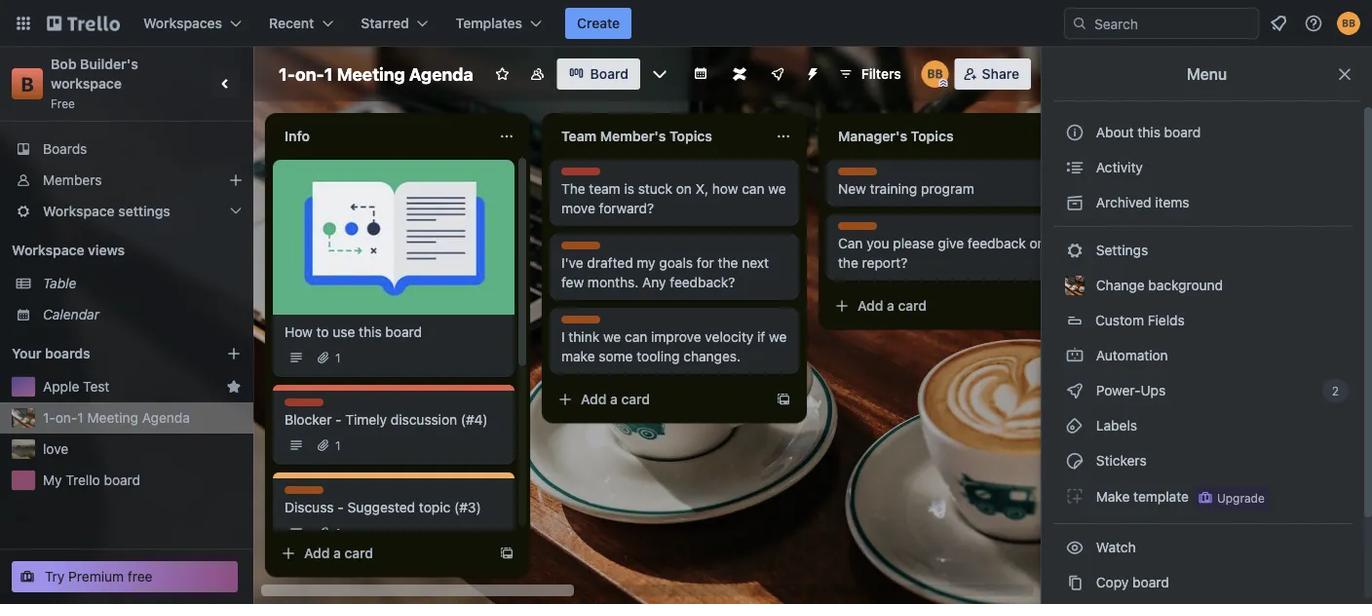 Task type: describe. For each thing, give the bounding box(es) containing it.
forward?
[[599, 200, 654, 216]]

archived
[[1097, 195, 1152, 211]]

starred icon image
[[226, 379, 242, 395]]

can
[[838, 235, 863, 252]]

copy board
[[1093, 575, 1170, 591]]

your boards
[[12, 346, 90, 362]]

about this board
[[1097, 124, 1201, 140]]

your
[[12, 346, 41, 362]]

custom fields button
[[1054, 305, 1353, 336]]

customize views image
[[650, 64, 670, 84]]

try
[[45, 569, 65, 585]]

switch to… image
[[14, 14, 33, 33]]

copy board link
[[1054, 567, 1353, 599]]

add a card button for info
[[273, 538, 491, 569]]

color: red, title: "blocker" element for the team is stuck on x, how can we move forward?
[[562, 168, 604, 182]]

1 vertical spatial 1-on-1 meeting agenda
[[43, 410, 190, 426]]

tooling
[[637, 349, 680, 365]]

on inside discuss can you please give feedback on the report?
[[1030, 235, 1046, 252]]

x,
[[696, 181, 709, 197]]

1 vertical spatial this
[[359, 324, 382, 340]]

archived items link
[[1054, 187, 1353, 218]]

we up some
[[603, 329, 621, 345]]

improve
[[651, 329, 702, 345]]

card for info
[[345, 545, 373, 562]]

b
[[21, 72, 34, 95]]

boards
[[43, 141, 87, 157]]

my
[[43, 472, 62, 488]]

sm image for copy board
[[1066, 573, 1085, 593]]

new training program link
[[838, 179, 1065, 199]]

0 vertical spatial a
[[887, 298, 895, 314]]

automation
[[1093, 348, 1169, 364]]

discuss can you please give feedback on the report?
[[838, 223, 1046, 271]]

recent
[[269, 15, 314, 31]]

1 down discuss discuss - suggested topic (#3)
[[335, 526, 341, 540]]

add board image
[[226, 346, 242, 362]]

card for team member's topics
[[622, 391, 650, 408]]

- for discuss
[[338, 500, 344, 516]]

upgrade button
[[1194, 487, 1269, 510]]

manager's
[[838, 128, 908, 144]]

move
[[562, 200, 596, 216]]

confluence icon image
[[733, 67, 747, 81]]

discussion
[[391, 412, 457, 428]]

next
[[742, 255, 769, 271]]

feedback
[[968, 235, 1026, 252]]

Info text field
[[273, 121, 487, 152]]

create from template… image
[[776, 392, 792, 408]]

blocker the team is stuck on x, how can we move forward?
[[562, 169, 786, 216]]

about
[[1097, 124, 1134, 140]]

create button
[[566, 8, 632, 39]]

info
[[285, 128, 310, 144]]

builder's
[[80, 56, 138, 72]]

back to home image
[[47, 8, 120, 39]]

sm image for settings
[[1066, 241, 1085, 260]]

items
[[1156, 195, 1190, 211]]

menu
[[1187, 65, 1228, 83]]

try premium free button
[[12, 562, 238, 593]]

change background
[[1093, 277, 1224, 293]]

topics inside team member's topics text field
[[670, 128, 713, 144]]

i
[[562, 329, 565, 345]]

labels link
[[1054, 410, 1353, 442]]

on- inside text field
[[295, 63, 324, 84]]

topic
[[419, 500, 451, 516]]

workspace
[[51, 76, 122, 92]]

starred
[[361, 15, 409, 31]]

Board name text field
[[269, 58, 483, 90]]

sm image for make template
[[1066, 487, 1085, 506]]

share button
[[955, 58, 1032, 90]]

feedback?
[[670, 274, 735, 291]]

watch link
[[1054, 532, 1353, 564]]

make
[[562, 349, 595, 365]]

background
[[1149, 277, 1224, 293]]

can inside discuss i think we can improve velocity if we make some tooling changes.
[[625, 329, 648, 345]]

open information menu image
[[1304, 14, 1324, 33]]

apple
[[43, 379, 79, 395]]

meeting inside text field
[[337, 63, 405, 84]]

for
[[697, 255, 714, 271]]

1 down apple test
[[77, 410, 84, 426]]

report?
[[863, 255, 908, 271]]

the team is stuck on x, how can we move forward? link
[[562, 179, 788, 218]]

discuss discuss - suggested topic (#3)
[[285, 487, 481, 516]]

the
[[562, 181, 586, 197]]

b link
[[12, 68, 43, 99]]

bob builder's workspace link
[[51, 56, 142, 92]]

color: red, title: "blocker" element for blocker - timely discussion (#4)
[[285, 399, 327, 413]]

blocker blocker - timely discussion (#4)
[[285, 400, 488, 428]]

sm image for activity
[[1066, 158, 1085, 177]]

create from template… image
[[499, 546, 515, 562]]

settings link
[[1054, 235, 1353, 266]]

blocker for the
[[562, 169, 604, 182]]

love
[[43, 441, 68, 457]]

this inside 'button'
[[1138, 124, 1161, 140]]

workspace settings
[[43, 203, 170, 219]]

activity
[[1093, 159, 1143, 175]]

add for team member's topics
[[581, 391, 607, 408]]

apple test link
[[43, 377, 218, 397]]

1-on-1 meeting agenda inside text field
[[279, 63, 474, 84]]

filters
[[862, 66, 902, 82]]

1- inside the 1-on-1 meeting agenda link
[[43, 410, 55, 426]]

Manager's Topics text field
[[827, 121, 1041, 152]]

discuss for new
[[838, 169, 883, 182]]

training
[[870, 181, 918, 197]]

color: orange, title: "discuss" element for think
[[562, 316, 606, 331]]

think
[[569, 329, 600, 345]]

1-on-1 meeting agenda link
[[43, 409, 242, 428]]

workspace navigation collapse icon image
[[213, 70, 240, 97]]

new
[[838, 181, 867, 197]]

2 horizontal spatial add
[[858, 298, 884, 314]]

topics inside manager's topics text field
[[911, 128, 954, 144]]

sm image for automation
[[1066, 346, 1085, 366]]

suggested
[[348, 500, 415, 516]]

apple test
[[43, 379, 110, 395]]

color: orange, title: "discuss" element for drafted
[[562, 242, 606, 256]]

goals
[[659, 255, 693, 271]]

1 down use
[[335, 351, 341, 365]]

- for blocker
[[336, 412, 342, 428]]

(#4)
[[461, 412, 488, 428]]

recent button
[[257, 8, 345, 39]]

we right if
[[769, 329, 787, 345]]

star or unstar board image
[[495, 66, 511, 82]]

this member is an admin of this board. image
[[940, 79, 948, 88]]

member's
[[600, 128, 666, 144]]

1 down blocker blocker - timely discussion (#4)
[[335, 439, 341, 452]]

copy
[[1097, 575, 1129, 591]]

table
[[43, 275, 76, 292]]

board link
[[557, 58, 640, 90]]

to
[[316, 324, 329, 340]]

board down love link on the bottom
[[104, 472, 141, 488]]

watch
[[1093, 540, 1140, 556]]

1 inside text field
[[324, 63, 333, 84]]

stickers
[[1093, 453, 1147, 469]]

settings
[[118, 203, 170, 219]]

sm image for labels
[[1066, 416, 1085, 436]]

color: orange, title: "discuss" element left suggested
[[285, 487, 329, 501]]



Task type: vqa. For each thing, say whether or not it's contained in the screenshot.


Task type: locate. For each thing, give the bounding box(es) containing it.
can
[[742, 181, 765, 197], [625, 329, 648, 345]]

months.
[[588, 274, 639, 291]]

changes.
[[684, 349, 741, 365]]

discuss for i've
[[562, 243, 606, 256]]

3 sm image from the top
[[1066, 416, 1085, 436]]

add down report?
[[858, 298, 884, 314]]

a for info
[[334, 545, 341, 562]]

agenda inside text field
[[409, 63, 474, 84]]

1 horizontal spatial add a card button
[[550, 384, 768, 415]]

on- down the recent popup button
[[295, 63, 324, 84]]

sm image inside copy board link
[[1066, 573, 1085, 593]]

sm image for watch
[[1066, 538, 1085, 558]]

team member's topics
[[562, 128, 713, 144]]

topics up 'discuss new training program'
[[911, 128, 954, 144]]

sm image left "labels"
[[1066, 416, 1085, 436]]

1 horizontal spatial 1-
[[279, 63, 295, 84]]

discuss for discuss
[[285, 487, 329, 501]]

on- down apple
[[55, 410, 77, 426]]

0 vertical spatial -
[[336, 412, 342, 428]]

template
[[1134, 489, 1189, 505]]

meeting down 'starred'
[[337, 63, 405, 84]]

1 sm image from the top
[[1066, 346, 1085, 366]]

add a card button down can you please give feedback on the report? link
[[827, 291, 1045, 322]]

workspace for workspace views
[[12, 242, 84, 258]]

Search field
[[1088, 9, 1259, 38]]

please
[[893, 235, 935, 252]]

ups
[[1141, 383, 1166, 399]]

2 vertical spatial add
[[304, 545, 330, 562]]

color: orange, title: "discuss" element down manager's
[[838, 168, 883, 182]]

primary element
[[0, 0, 1373, 47]]

how
[[285, 324, 313, 340]]

free
[[51, 97, 75, 110]]

how
[[713, 181, 739, 197]]

color: red, title: "blocker" element left timely
[[285, 399, 327, 413]]

any
[[643, 274, 666, 291]]

the
[[718, 255, 738, 271], [838, 255, 859, 271]]

2 horizontal spatial add a card button
[[827, 291, 1045, 322]]

how to use this board link
[[285, 323, 503, 342]]

my
[[637, 255, 656, 271]]

- left timely
[[336, 412, 342, 428]]

4 sm image from the top
[[1066, 451, 1085, 471]]

your boards with 4 items element
[[12, 342, 197, 366]]

the right the for
[[718, 255, 738, 271]]

card
[[898, 298, 927, 314], [622, 391, 650, 408], [345, 545, 373, 562]]

a for team member's topics
[[610, 391, 618, 408]]

- left suggested
[[338, 500, 344, 516]]

0 vertical spatial meeting
[[337, 63, 405, 84]]

workspace for workspace settings
[[43, 203, 115, 219]]

1 vertical spatial workspace
[[12, 242, 84, 258]]

blocker inside blocker the team is stuck on x, how can we move forward?
[[562, 169, 604, 182]]

0 vertical spatial 1-
[[279, 63, 295, 84]]

discuss for i
[[562, 317, 606, 331]]

trello
[[66, 472, 100, 488]]

0 horizontal spatial 1-on-1 meeting agenda
[[43, 410, 190, 426]]

1 horizontal spatial on-
[[295, 63, 324, 84]]

2 vertical spatial a
[[334, 545, 341, 562]]

(#3)
[[454, 500, 481, 516]]

add a card button for team member's topics
[[550, 384, 768, 415]]

0 vertical spatial workspace
[[43, 203, 115, 219]]

board inside 'button'
[[1165, 124, 1201, 140]]

board
[[1165, 124, 1201, 140], [386, 324, 422, 340], [104, 472, 141, 488], [1133, 575, 1170, 591]]

starred button
[[349, 8, 440, 39]]

on inside blocker the team is stuck on x, how can we move forward?
[[676, 181, 692, 197]]

0 horizontal spatial bob builder (bobbuilder40) image
[[922, 60, 949, 88]]

1 topics from the left
[[670, 128, 713, 144]]

add a card for team member's topics
[[581, 391, 650, 408]]

2 vertical spatial add a card
[[304, 545, 373, 562]]

0 vertical spatial bob builder (bobbuilder40) image
[[1338, 12, 1361, 35]]

1- down "recent"
[[279, 63, 295, 84]]

0 horizontal spatial add a card button
[[273, 538, 491, 569]]

the down can
[[838, 255, 859, 271]]

workspace up table
[[12, 242, 84, 258]]

discuss i've drafted my goals for the next few months. any feedback?
[[562, 243, 769, 291]]

2 horizontal spatial add a card
[[858, 298, 927, 314]]

views
[[88, 242, 125, 258]]

2
[[1333, 384, 1340, 398]]

topics up x,
[[670, 128, 713, 144]]

meeting down test
[[87, 410, 138, 426]]

the inside discuss can you please give feedback on the report?
[[838, 255, 859, 271]]

add a card button down suggested
[[273, 538, 491, 569]]

my trello board link
[[43, 471, 242, 490]]

stickers link
[[1054, 446, 1353, 477]]

the inside discuss i've drafted my goals for the next few months. any feedback?
[[718, 255, 738, 271]]

0 horizontal spatial 1-
[[43, 410, 55, 426]]

2 topics from the left
[[911, 128, 954, 144]]

program
[[921, 181, 975, 197]]

1 horizontal spatial color: red, title: "blocker" element
[[562, 168, 604, 182]]

1 horizontal spatial a
[[610, 391, 618, 408]]

sm image left 'make' at the right of the page
[[1066, 487, 1085, 506]]

sm image
[[1066, 346, 1085, 366], [1066, 381, 1085, 401], [1066, 416, 1085, 436], [1066, 538, 1085, 558], [1066, 573, 1085, 593]]

workspace settings button
[[0, 196, 253, 227]]

1
[[324, 63, 333, 84], [335, 351, 341, 365], [77, 410, 84, 426], [335, 439, 341, 452], [335, 526, 341, 540]]

0 horizontal spatial a
[[334, 545, 341, 562]]

1 vertical spatial add a card
[[581, 391, 650, 408]]

bob builder (bobbuilder40) image right open information menu icon
[[1338, 12, 1361, 35]]

0 horizontal spatial card
[[345, 545, 373, 562]]

velocity
[[705, 329, 754, 345]]

0 horizontal spatial topics
[[670, 128, 713, 144]]

sm image left activity
[[1066, 158, 1085, 177]]

color: orange, title: "discuss" element for training
[[838, 168, 883, 182]]

sm image
[[1066, 158, 1085, 177], [1066, 193, 1085, 213], [1066, 241, 1085, 260], [1066, 451, 1085, 471], [1066, 487, 1085, 506]]

1 vertical spatial add a card button
[[550, 384, 768, 415]]

1 horizontal spatial bob builder (bobbuilder40) image
[[1338, 12, 1361, 35]]

add a card down some
[[581, 391, 650, 408]]

templates button
[[444, 8, 554, 39]]

card down some
[[622, 391, 650, 408]]

board right copy
[[1133, 575, 1170, 591]]

1 horizontal spatial the
[[838, 255, 859, 271]]

1 vertical spatial -
[[338, 500, 344, 516]]

1 down the recent popup button
[[324, 63, 333, 84]]

color: orange, title: "discuss" element up make
[[562, 316, 606, 331]]

1- inside 1-on-1 meeting agenda text field
[[279, 63, 295, 84]]

2 vertical spatial card
[[345, 545, 373, 562]]

free
[[128, 569, 153, 585]]

discuss for can
[[838, 223, 883, 237]]

1 vertical spatial can
[[625, 329, 648, 345]]

2 vertical spatial add a card button
[[273, 538, 491, 569]]

we inside blocker the team is stuck on x, how can we move forward?
[[769, 181, 786, 197]]

add a card button down tooling
[[550, 384, 768, 415]]

calendar power-up image
[[693, 65, 709, 81]]

labels
[[1093, 418, 1138, 434]]

1 horizontal spatial agenda
[[409, 63, 474, 84]]

templates
[[456, 15, 523, 31]]

sm image left stickers
[[1066, 451, 1085, 471]]

i've drafted my goals for the next few months. any feedback? link
[[562, 253, 788, 292]]

1- up love
[[43, 410, 55, 426]]

0 notifications image
[[1267, 12, 1291, 35]]

0 horizontal spatial meeting
[[87, 410, 138, 426]]

sm image left the automation at the bottom of page
[[1066, 346, 1085, 366]]

discuss inside 'discuss new training program'
[[838, 169, 883, 182]]

a down report?
[[887, 298, 895, 314]]

2 sm image from the top
[[1066, 193, 1085, 213]]

1 vertical spatial meeting
[[87, 410, 138, 426]]

sm image left archived
[[1066, 193, 1085, 213]]

0 horizontal spatial agenda
[[142, 410, 190, 426]]

if
[[758, 329, 766, 345]]

4 sm image from the top
[[1066, 538, 1085, 558]]

3 sm image from the top
[[1066, 241, 1085, 260]]

1 horizontal spatial add
[[581, 391, 607, 408]]

on left x,
[[676, 181, 692, 197]]

1 horizontal spatial topics
[[911, 128, 954, 144]]

0 horizontal spatial the
[[718, 255, 738, 271]]

discuss inside discuss i think we can improve velocity if we make some tooling changes.
[[562, 317, 606, 331]]

0 vertical spatial card
[[898, 298, 927, 314]]

love link
[[43, 440, 242, 459]]

board up activity link
[[1165, 124, 1201, 140]]

0 vertical spatial on-
[[295, 63, 324, 84]]

add for info
[[304, 545, 330, 562]]

0 horizontal spatial color: red, title: "blocker" element
[[285, 399, 327, 413]]

agenda left star or unstar board image
[[409, 63, 474, 84]]

sm image inside automation link
[[1066, 346, 1085, 366]]

settings
[[1093, 242, 1149, 258]]

2 horizontal spatial a
[[887, 298, 895, 314]]

premium
[[68, 569, 124, 585]]

sm image inside stickers "link"
[[1066, 451, 1085, 471]]

color: orange, title: "discuss" element
[[838, 168, 883, 182], [838, 222, 883, 237], [562, 242, 606, 256], [562, 316, 606, 331], [285, 487, 329, 501]]

0 horizontal spatial on
[[676, 181, 692, 197]]

workspace
[[43, 203, 115, 219], [12, 242, 84, 258]]

add a card down report?
[[858, 298, 927, 314]]

color: orange, title: "discuss" element up few at the top left
[[562, 242, 606, 256]]

manager's topics
[[838, 128, 954, 144]]

discuss inside discuss can you please give feedback on the report?
[[838, 223, 883, 237]]

on right feedback
[[1030, 235, 1046, 252]]

some
[[599, 349, 633, 365]]

5 sm image from the top
[[1066, 573, 1085, 593]]

discuss new training program
[[838, 169, 975, 197]]

power-ups
[[1093, 383, 1170, 399]]

sm image left settings
[[1066, 241, 1085, 260]]

color: orange, title: "discuss" element down new
[[838, 222, 883, 237]]

1 vertical spatial color: red, title: "blocker" element
[[285, 399, 327, 413]]

create
[[577, 15, 620, 31]]

add a card for info
[[304, 545, 373, 562]]

try premium free
[[45, 569, 153, 585]]

upgrade
[[1218, 491, 1265, 505]]

add a card down suggested
[[304, 545, 373, 562]]

sm image inside activity link
[[1066, 158, 1085, 177]]

can inside blocker the team is stuck on x, how can we move forward?
[[742, 181, 765, 197]]

automation image
[[797, 58, 825, 86]]

filters button
[[832, 58, 907, 90]]

discuss
[[838, 169, 883, 182], [838, 223, 883, 237], [562, 243, 606, 256], [562, 317, 606, 331], [285, 487, 329, 501], [285, 500, 334, 516]]

add down make
[[581, 391, 607, 408]]

blocker for blocker
[[285, 400, 327, 413]]

we
[[769, 181, 786, 197], [603, 329, 621, 345], [769, 329, 787, 345]]

automation link
[[1054, 340, 1353, 371]]

board right use
[[386, 324, 422, 340]]

1 horizontal spatial 1-on-1 meeting agenda
[[279, 63, 474, 84]]

members
[[43, 172, 102, 188]]

blocker - timely discussion (#4) link
[[285, 410, 503, 430]]

0 vertical spatial agenda
[[409, 63, 474, 84]]

agenda up love link on the bottom
[[142, 410, 190, 426]]

1 horizontal spatial on
[[1030, 235, 1046, 252]]

change background link
[[1054, 270, 1353, 301]]

2 horizontal spatial card
[[898, 298, 927, 314]]

share
[[982, 66, 1020, 82]]

0 vertical spatial this
[[1138, 124, 1161, 140]]

search image
[[1072, 16, 1088, 31]]

0 horizontal spatial this
[[359, 324, 382, 340]]

1 horizontal spatial meeting
[[337, 63, 405, 84]]

workspace down members
[[43, 203, 115, 219]]

1 vertical spatial add
[[581, 391, 607, 408]]

on-
[[295, 63, 324, 84], [55, 410, 77, 426]]

timely
[[346, 412, 387, 428]]

1 vertical spatial on-
[[55, 410, 77, 426]]

card down report?
[[898, 298, 927, 314]]

1 vertical spatial agenda
[[142, 410, 190, 426]]

test
[[83, 379, 110, 395]]

1-on-1 meeting agenda down 'starred'
[[279, 63, 474, 84]]

0 horizontal spatial add
[[304, 545, 330, 562]]

workspace inside "popup button"
[[43, 203, 115, 219]]

1 the from the left
[[718, 255, 738, 271]]

2 sm image from the top
[[1066, 381, 1085, 401]]

sm image inside labels link
[[1066, 416, 1085, 436]]

1 vertical spatial on
[[1030, 235, 1046, 252]]

power ups image
[[770, 66, 786, 82]]

can right how
[[742, 181, 765, 197]]

sm image for archived items
[[1066, 193, 1085, 213]]

sm image left copy
[[1066, 573, 1085, 593]]

0 vertical spatial can
[[742, 181, 765, 197]]

few
[[562, 274, 584, 291]]

change
[[1097, 277, 1145, 293]]

1 horizontal spatial this
[[1138, 124, 1161, 140]]

archived items
[[1093, 195, 1190, 211]]

0 horizontal spatial can
[[625, 329, 648, 345]]

is
[[624, 181, 635, 197]]

color: orange, title: "discuss" element for you
[[838, 222, 883, 237]]

- inside discuss discuss - suggested topic (#3)
[[338, 500, 344, 516]]

0 horizontal spatial on-
[[55, 410, 77, 426]]

a down discuss discuss - suggested topic (#3)
[[334, 545, 341, 562]]

1 vertical spatial 1-
[[43, 410, 55, 426]]

this right about
[[1138, 124, 1161, 140]]

board
[[591, 66, 629, 82]]

0 vertical spatial 1-on-1 meeting agenda
[[279, 63, 474, 84]]

0 vertical spatial add a card
[[858, 298, 927, 314]]

this right use
[[359, 324, 382, 340]]

a
[[887, 298, 895, 314], [610, 391, 618, 408], [334, 545, 341, 562]]

1 vertical spatial a
[[610, 391, 618, 408]]

sm image inside archived items link
[[1066, 193, 1085, 213]]

1 horizontal spatial add a card
[[581, 391, 650, 408]]

we right how
[[769, 181, 786, 197]]

add down discuss discuss - suggested topic (#3)
[[304, 545, 330, 562]]

sm image for stickers
[[1066, 451, 1085, 471]]

card down suggested
[[345, 545, 373, 562]]

workspace visible image
[[530, 66, 546, 82]]

2 the from the left
[[838, 255, 859, 271]]

1 horizontal spatial card
[[622, 391, 650, 408]]

bob builder (bobbuilder40) image right "filters"
[[922, 60, 949, 88]]

can you please give feedback on the report? link
[[838, 234, 1065, 273]]

1-on-1 meeting agenda
[[279, 63, 474, 84], [43, 410, 190, 426]]

Team Member's Topics text field
[[550, 121, 764, 152]]

sm image left power-
[[1066, 381, 1085, 401]]

sm image left watch
[[1066, 538, 1085, 558]]

about this board button
[[1054, 117, 1353, 148]]

custom
[[1096, 312, 1145, 329]]

sm image inside "watch" link
[[1066, 538, 1085, 558]]

sm image inside settings link
[[1066, 241, 1085, 260]]

0 vertical spatial on
[[676, 181, 692, 197]]

fields
[[1148, 312, 1185, 329]]

can up some
[[625, 329, 648, 345]]

bob builder (bobbuilder40) image
[[1338, 12, 1361, 35], [922, 60, 949, 88]]

1 vertical spatial bob builder (bobbuilder40) image
[[922, 60, 949, 88]]

1 horizontal spatial can
[[742, 181, 765, 197]]

color: red, title: "blocker" element
[[562, 168, 604, 182], [285, 399, 327, 413]]

color: red, title: "blocker" element up the move
[[562, 168, 604, 182]]

1 sm image from the top
[[1066, 158, 1085, 177]]

0 vertical spatial color: red, title: "blocker" element
[[562, 168, 604, 182]]

0 vertical spatial add a card button
[[827, 291, 1045, 322]]

0 vertical spatial add
[[858, 298, 884, 314]]

discuss inside discuss i've drafted my goals for the next few months. any feedback?
[[562, 243, 606, 256]]

a down some
[[610, 391, 618, 408]]

team
[[589, 181, 621, 197]]

0 horizontal spatial add a card
[[304, 545, 373, 562]]

- inside blocker blocker - timely discussion (#4)
[[336, 412, 342, 428]]

1 vertical spatial card
[[622, 391, 650, 408]]

custom fields
[[1096, 312, 1185, 329]]

i've
[[562, 255, 584, 271]]

1-on-1 meeting agenda down the apple test link at the left bottom
[[43, 410, 190, 426]]

sm image for power-ups
[[1066, 381, 1085, 401]]

blocker
[[562, 169, 604, 182], [285, 400, 327, 413], [285, 412, 332, 428]]

5 sm image from the top
[[1066, 487, 1085, 506]]



